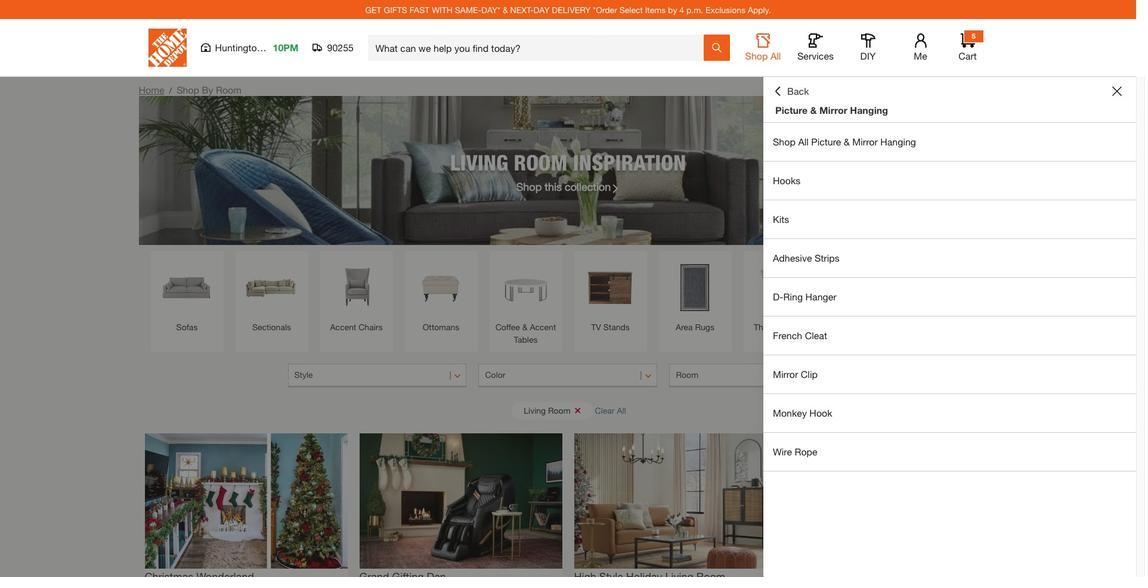 Task type: vqa. For each thing, say whether or not it's contained in the screenshot.
Manual
no



Task type: locate. For each thing, give the bounding box(es) containing it.
4 stretchy image image from the left
[[789, 434, 992, 569]]

all inside button
[[617, 405, 626, 416]]

shop right /
[[177, 84, 199, 95]]

coffee & accent tables link
[[496, 257, 556, 346]]

accent inside coffee & accent tables
[[530, 322, 556, 332]]

mirror left the clip
[[773, 369, 799, 380]]

area rugs
[[676, 322, 715, 332]]

menu containing shop all picture & mirror hanging
[[764, 123, 1137, 472]]

shop inside menu
[[773, 136, 796, 147]]

adhesive strips link
[[764, 239, 1137, 277]]

mirror up shop all picture & mirror hanging
[[820, 104, 848, 116]]

cart 5
[[959, 32, 977, 61]]

/
[[169, 85, 172, 95]]

0 horizontal spatial living
[[450, 149, 508, 175]]

cleat
[[805, 330, 828, 341]]

room down color button at bottom
[[548, 405, 571, 416]]

room
[[216, 84, 242, 95], [514, 149, 568, 175], [676, 370, 699, 380], [548, 405, 571, 416]]

diy button
[[849, 33, 887, 62]]

d-
[[773, 291, 784, 302]]

sectionals link
[[241, 257, 302, 334]]

What can we help you find today? search field
[[376, 35, 703, 60]]

huntington
[[215, 42, 262, 53]]

shop all button
[[744, 33, 782, 62]]

living for living room inspiration
[[450, 149, 508, 175]]

collection
[[565, 180, 611, 193]]

wire rope link
[[764, 433, 1137, 471]]

0 vertical spatial hanging
[[850, 104, 888, 116]]

10pm
[[273, 42, 299, 53]]

all inside button
[[771, 50, 781, 61]]

hanging
[[850, 104, 888, 116], [881, 136, 916, 147]]

style
[[294, 370, 313, 380]]

color
[[485, 370, 506, 380]]

sofas image
[[157, 257, 217, 318]]

coffee & accent tables image
[[496, 257, 556, 318]]

living room inspiration
[[450, 149, 686, 175]]

2 accent from the left
[[530, 322, 556, 332]]

1 vertical spatial living
[[524, 405, 546, 416]]

living
[[450, 149, 508, 175], [524, 405, 546, 416]]

tv stands
[[591, 322, 630, 332]]

monkey
[[773, 408, 807, 419]]

shop left this at the left of the page
[[516, 180, 542, 193]]

apply.
[[748, 4, 771, 15]]

& up shop all picture & mirror hanging
[[811, 104, 817, 116]]

tv
[[591, 322, 601, 332]]

living room
[[524, 405, 571, 416]]

next-
[[510, 4, 534, 15]]

all
[[771, 50, 781, 61], [799, 136, 809, 147], [617, 405, 626, 416]]

1 horizontal spatial accent
[[530, 322, 556, 332]]

all up hooks
[[799, 136, 809, 147]]

fast
[[410, 4, 430, 15]]

room right the "by"
[[216, 84, 242, 95]]

style button
[[288, 364, 467, 388]]

1 horizontal spatial picture
[[812, 136, 841, 147]]

area rugs image
[[665, 257, 726, 318]]

mirror down picture & mirror hanging
[[853, 136, 878, 147]]

all inside menu
[[799, 136, 809, 147]]

1 vertical spatial mirror
[[853, 136, 878, 147]]

shop for shop all picture & mirror hanging
[[773, 136, 796, 147]]

shop
[[746, 50, 768, 61], [177, 84, 199, 95], [773, 136, 796, 147], [516, 180, 542, 193]]

accent
[[330, 322, 356, 332], [530, 322, 556, 332]]

with
[[432, 4, 453, 15]]

clear all
[[595, 405, 626, 416]]

shop for shop this collection
[[516, 180, 542, 193]]

kits
[[773, 214, 790, 225]]

hooks link
[[764, 162, 1137, 200]]

0 vertical spatial picture
[[776, 104, 808, 116]]

home
[[139, 84, 164, 95]]

0 vertical spatial living
[[450, 149, 508, 175]]

chairs
[[359, 322, 383, 332]]

mirror
[[820, 104, 848, 116], [853, 136, 878, 147], [773, 369, 799, 380]]

stretchy image image
[[145, 434, 348, 569], [359, 434, 562, 569], [574, 434, 777, 569], [789, 434, 992, 569]]

this
[[545, 180, 562, 193]]

& right the day*
[[503, 4, 508, 15]]

shop for shop all
[[746, 50, 768, 61]]

& up tables
[[523, 322, 528, 332]]

0 horizontal spatial picture
[[776, 104, 808, 116]]

drawer close image
[[1113, 87, 1122, 96]]

shop up hooks
[[773, 136, 796, 147]]

accent left chairs
[[330, 322, 356, 332]]

throw
[[754, 322, 777, 332]]

clear
[[595, 405, 615, 416]]

tv stands image
[[580, 257, 641, 318]]

select
[[620, 4, 643, 15]]

day*
[[482, 4, 501, 15]]

throw pillows image
[[750, 257, 811, 318]]

hooks
[[773, 175, 801, 186]]

picture inside menu
[[812, 136, 841, 147]]

strips
[[815, 252, 840, 264]]

shop down apply.
[[746, 50, 768, 61]]

shop this collection link
[[516, 179, 620, 195]]

mirror clip
[[773, 369, 818, 380]]

& down picture & mirror hanging
[[844, 136, 850, 147]]

accent chairs link
[[326, 257, 387, 334]]

shop inside button
[[746, 50, 768, 61]]

picture down back button
[[776, 104, 808, 116]]

picture down picture & mirror hanging
[[812, 136, 841, 147]]

0 horizontal spatial accent
[[330, 322, 356, 332]]

accent chairs
[[330, 322, 383, 332]]

picture
[[776, 104, 808, 116], [812, 136, 841, 147]]

all up back button
[[771, 50, 781, 61]]

color button
[[479, 364, 658, 388]]

0 vertical spatial all
[[771, 50, 781, 61]]

feedback link image
[[1129, 202, 1146, 266]]

all right clear
[[617, 405, 626, 416]]

2 horizontal spatial all
[[799, 136, 809, 147]]

me
[[914, 50, 928, 61]]

1 horizontal spatial all
[[771, 50, 781, 61]]

1 horizontal spatial living
[[524, 405, 546, 416]]

living for living room
[[524, 405, 546, 416]]

wire
[[773, 446, 792, 458]]

2 vertical spatial mirror
[[773, 369, 799, 380]]

by
[[668, 4, 677, 15]]

1 vertical spatial all
[[799, 136, 809, 147]]

shop this collection
[[516, 180, 611, 193]]

wire rope
[[773, 446, 818, 458]]

2 vertical spatial all
[[617, 405, 626, 416]]

0 horizontal spatial all
[[617, 405, 626, 416]]

accent up tables
[[530, 322, 556, 332]]

1 vertical spatial picture
[[812, 136, 841, 147]]

menu
[[764, 123, 1137, 472]]

tables
[[514, 335, 538, 345]]

cart
[[959, 50, 977, 61]]

1 vertical spatial hanging
[[881, 136, 916, 147]]

living inside button
[[524, 405, 546, 416]]

1 horizontal spatial mirror
[[820, 104, 848, 116]]

ottomans image
[[411, 257, 472, 318]]

room inside button
[[548, 405, 571, 416]]

all for shop all picture & mirror hanging
[[799, 136, 809, 147]]

room down area on the bottom right of the page
[[676, 370, 699, 380]]

0 vertical spatial mirror
[[820, 104, 848, 116]]

by
[[202, 84, 213, 95]]



Task type: describe. For each thing, give the bounding box(es) containing it.
french cleat link
[[764, 317, 1137, 355]]

throw pillows
[[754, 322, 806, 332]]

shop all
[[746, 50, 781, 61]]

ring
[[784, 291, 803, 302]]

area rugs link
[[665, 257, 726, 334]]

clip
[[801, 369, 818, 380]]

coffee
[[496, 322, 520, 332]]

monkey hook link
[[764, 394, 1137, 433]]

adhesive strips
[[773, 252, 840, 264]]

back button
[[773, 85, 809, 97]]

huntington park
[[215, 42, 284, 53]]

2 stretchy image image from the left
[[359, 434, 562, 569]]

hook
[[810, 408, 833, 419]]

room button
[[670, 364, 849, 388]]

1 accent from the left
[[330, 322, 356, 332]]

items
[[645, 4, 666, 15]]

home / shop by room
[[139, 84, 242, 95]]

diy
[[861, 50, 876, 61]]

5
[[972, 32, 976, 41]]

all for clear all
[[617, 405, 626, 416]]

french
[[773, 330, 803, 341]]

2 horizontal spatial mirror
[[853, 136, 878, 147]]

sofas
[[176, 322, 198, 332]]

living room button
[[512, 402, 593, 420]]

4
[[680, 4, 684, 15]]

all for shop all
[[771, 50, 781, 61]]

french cleat
[[773, 330, 828, 341]]

3 stretchy image image from the left
[[574, 434, 777, 569]]

& inside shop all picture & mirror hanging link
[[844, 136, 850, 147]]

sectionals image
[[241, 257, 302, 318]]

& inside coffee & accent tables
[[523, 322, 528, 332]]

monkey hook
[[773, 408, 833, 419]]

tv stands link
[[580, 257, 641, 334]]

rugs
[[695, 322, 715, 332]]

mirror clip link
[[764, 356, 1137, 394]]

room up this at the left of the page
[[514, 149, 568, 175]]

gifts
[[384, 4, 407, 15]]

services button
[[797, 33, 835, 62]]

throw blankets image
[[834, 257, 895, 318]]

room inside button
[[676, 370, 699, 380]]

inspiration
[[573, 149, 686, 175]]

day
[[534, 4, 550, 15]]

sofas link
[[157, 257, 217, 334]]

*order
[[593, 4, 617, 15]]

area
[[676, 322, 693, 332]]

90255 button
[[313, 42, 354, 54]]

hanger
[[806, 291, 837, 302]]

sectionals
[[252, 322, 291, 332]]

delivery
[[552, 4, 591, 15]]

clear all button
[[595, 400, 626, 422]]

me button
[[902, 33, 940, 62]]

ottomans link
[[411, 257, 472, 334]]

hanging inside menu
[[881, 136, 916, 147]]

90255
[[327, 42, 354, 53]]

d-ring hanger
[[773, 291, 837, 302]]

get
[[365, 4, 382, 15]]

kits link
[[764, 200, 1137, 239]]

throw pillows link
[[750, 257, 811, 334]]

shop all picture & mirror hanging link
[[764, 123, 1137, 161]]

park
[[265, 42, 284, 53]]

curtains & drapes image
[[919, 257, 980, 318]]

the home depot logo image
[[148, 29, 186, 67]]

d-ring hanger link
[[764, 278, 1137, 316]]

accent chairs image
[[326, 257, 387, 318]]

shop all picture & mirror hanging
[[773, 136, 916, 147]]

services
[[798, 50, 834, 61]]

get gifts fast with same-day* & next-day delivery *order select items by 4 p.m. exclusions apply.
[[365, 4, 771, 15]]

same-
[[455, 4, 482, 15]]

home link
[[139, 84, 164, 95]]

picture & mirror hanging
[[776, 104, 888, 116]]

1 stretchy image image from the left
[[145, 434, 348, 569]]

stands
[[604, 322, 630, 332]]

ottomans
[[423, 322, 460, 332]]

0 horizontal spatial mirror
[[773, 369, 799, 380]]

p.m.
[[687, 4, 703, 15]]

coffee & accent tables
[[496, 322, 556, 345]]

exclusions
[[706, 4, 746, 15]]

rope
[[795, 446, 818, 458]]

adhesive
[[773, 252, 812, 264]]



